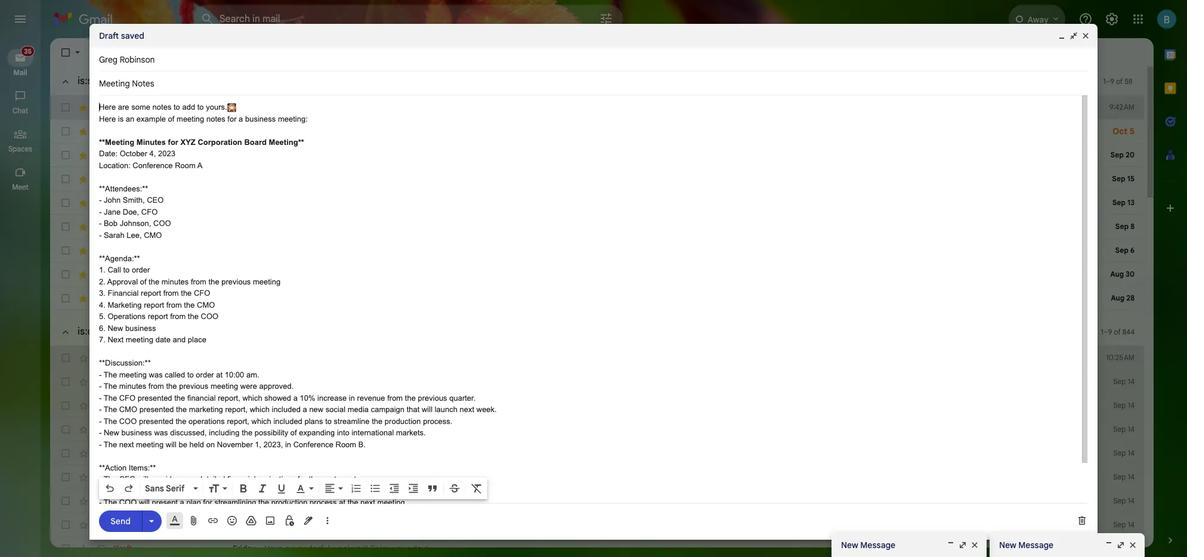 Task type: locate. For each thing, give the bounding box(es) containing it.
1 vertical spatial hey
[[256, 448, 270, 459]]

2 message from the left
[[1019, 540, 1054, 551]]

1 let from the left
[[314, 424, 324, 435]]

business down operations
[[125, 324, 156, 333]]

inland for sep 6
[[133, 245, 158, 256]]

international inside **discussion:** - the meeting was called to order at 10:00 am. - the minutes from the previous meeting were approved. - the cfo presented the financial report, which showed a 10% increase in revenue from the previous quarter. - the cmo presented the marketing report, which included a new social media campaign that will launch next week. - the coo presented the operations report, which included plans to streamline the production process. - new business was discussed, including the possibility of expanding into international markets. - the next meeting will be held on november 1, 2023, in conference room b.
[[352, 429, 394, 438]]

5 sep 14 from the top
[[1114, 473, 1135, 482]]

cell
[[233, 173, 1085, 185], [233, 197, 1085, 209], [233, 221, 1085, 233], [233, 245, 1085, 257], [233, 293, 1085, 304], [233, 352, 1085, 364]]

including
[[209, 429, 240, 438]]

detailed
[[198, 475, 225, 484]]

10 not important switch from the top
[[96, 472, 107, 484]]

for up 2023
[[168, 138, 178, 147]]

3 not important switch from the top
[[96, 269, 107, 281]]

let right please
[[531, 424, 541, 435]]

14 for turtles - hey ximmy i cant remember, do you like turtles?
[[1129, 401, 1135, 410]]

0 vertical spatial business
[[245, 114, 276, 123]]

new message for pop out icon associated with new message
[[1000, 540, 1054, 551]]

navigation
[[0, 38, 42, 558]]

more
[[178, 475, 196, 484]]

i up "2023,"
[[270, 424, 272, 435]]

-
[[99, 196, 102, 205], [99, 207, 102, 216], [99, 219, 102, 228], [99, 231, 102, 240], [99, 370, 102, 379], [252, 377, 256, 387], [99, 382, 102, 391], [99, 394, 102, 403], [261, 401, 265, 411], [99, 405, 102, 414], [99, 417, 102, 426], [264, 424, 268, 435], [99, 429, 102, 438], [99, 440, 102, 449], [250, 448, 254, 459], [262, 472, 266, 483], [99, 475, 102, 484], [99, 487, 102, 496], [254, 496, 258, 507], [99, 498, 102, 507], [99, 510, 102, 519], [289, 520, 297, 531], [258, 544, 262, 555]]

you up 10%
[[300, 377, 314, 387]]

that inside **discussion:** - the meeting was called to order at 10:00 am. - the minutes from the previous meeting were approved. - the cfo presented the financial report, which showed a 10% increase in revenue from the previous quarter. - the cmo presented the marketing report, which included a new social media campaign that will launch next week. - the coo presented the operations report, which included plans to streamline the production process. - new business was discussed, including the possibility of expanding into international markets. - the next meeting will be held on november 1, 2023, in conference room b.
[[407, 405, 420, 414]]

hey down 'approved.'
[[267, 401, 281, 411]]

inbox for inbox pubs with good vibes in inland empire
[[235, 270, 253, 279]]

coo
[[153, 219, 171, 228], [201, 312, 219, 321], [119, 417, 137, 426], [119, 498, 137, 507]]

yelp inland empire for sep 20
[[113, 150, 189, 161]]

production
[[385, 417, 421, 426], [271, 498, 308, 507]]

a
[[239, 114, 243, 123], [293, 394, 298, 403], [303, 405, 307, 414], [550, 472, 555, 483], [180, 487, 184, 496], [180, 498, 184, 507], [285, 544, 290, 555]]

8 not important switch from the top
[[96, 424, 107, 436]]

be inside **discussion:** - the meeting was called to order at 10:00 am. - the minutes from the previous meeting were approved. - the cfo presented the financial report, which showed a 10% increase in revenue from the previous quarter. - the cmo presented the marketing report, which included a new social media campaign that will launch next week. - the coo presented the operations report, which included plans to streamline the production process. - new business was discussed, including the possibility of expanding into international markets. - the next meeting will be held on november 1, 2023, in conference room b.
[[179, 440, 187, 449]]

at right back at the left of the page
[[429, 510, 435, 519]]

2 important because you marked it as important. switch from the top
[[96, 149, 107, 161]]

1 vertical spatial i
[[288, 448, 290, 459]]

report right marketing
[[144, 301, 164, 310]]

1 vertical spatial notes
[[206, 114, 225, 123]]

john
[[104, 196, 121, 205], [104, 510, 121, 519]]

0 vertical spatial room
[[175, 161, 196, 170]]

0 horizontal spatial social
[[301, 487, 321, 496]]

sep 14 for hats - hats off to you for pulling that 2 hour presentation
[[1114, 377, 1135, 386]]

1 for is:drafts
[[1102, 327, 1104, 336]]

1 vertical spatial here
[[99, 114, 116, 123]]

1 horizontal spatial room
[[336, 440, 356, 449]]

will right redo ‪(⌘y)‬ icon
[[139, 487, 150, 496]]

yelp inland empire up johnson,
[[113, 198, 189, 208]]

hey for hey can i borrow your grill?
[[256, 448, 270, 459]]

0 vertical spatial order
[[132, 266, 150, 275]]

i left cant
[[309, 401, 311, 411]]

2 vertical spatial yelp row
[[50, 287, 1145, 310]]

meeting**
[[269, 138, 304, 147]]

off
[[278, 377, 288, 387]]

1 vertical spatial minutes
[[119, 382, 146, 391]]

board
[[244, 138, 267, 147]]

0 vertical spatial that
[[356, 377, 372, 387]]

inbox inside inbox pubs with good vibes in inland empire
[[235, 270, 253, 279]]

4 cell from the top
[[233, 245, 1085, 257]]

not important switch for fifth row from the bottom of the main content containing is:starred
[[96, 448, 107, 460]]

media up streamline
[[348, 405, 369, 414]]

1 yelp inland empire from the top
[[113, 150, 189, 161]]

1 message from the left
[[861, 540, 896, 551]]

0 horizontal spatial conference
[[133, 161, 173, 170]]

next
[[460, 405, 475, 414], [119, 440, 134, 449], [322, 475, 337, 484], [403, 487, 418, 496], [361, 498, 375, 507], [450, 510, 465, 519]]

not important switch for eighth row from the top of the main content containing is:starred
[[96, 472, 107, 484]]

9:42 am
[[1110, 103, 1135, 112]]

process.
[[423, 417, 453, 426]]

cfo down ceo
[[141, 207, 158, 216]]

aug left 28
[[1112, 294, 1125, 303]]

pop out image for draft saved
[[1070, 31, 1079, 41]]

1 horizontal spatial minutes
[[162, 277, 189, 286]]

not important switch inside draft row
[[96, 352, 107, 364]]

included
[[272, 405, 301, 414], [274, 417, 303, 426]]

weekend!
[[332, 544, 369, 555]]

0 vertical spatial be
[[400, 424, 409, 435]]

expanding up spooky season
[[246, 510, 282, 519]]

2 vertical spatial previous
[[418, 394, 447, 403]]

project - i have some concerns about the direction of the project. can we schedule a  meeting to discuss further?
[[233, 472, 661, 483]]

important because you marked it as important. switch left are
[[96, 101, 107, 113]]

0 vertical spatial previous
[[222, 277, 251, 286]]

social down increase
[[326, 405, 346, 414]]

6 cell from the top
[[233, 352, 1085, 364]]

4 important because you marked it as important. switch from the top
[[96, 245, 107, 257]]

14 for grill - hey can i borrow your grill?
[[1129, 449, 1135, 458]]

data
[[741, 102, 758, 113], [898, 102, 915, 113]]

2 not important switch from the top
[[96, 221, 107, 233]]

1 vertical spatial previous
[[179, 382, 209, 391]]

yelp inland empire down minutes
[[113, 150, 189, 161]]

business
[[245, 114, 276, 123], [125, 324, 156, 333], [122, 429, 152, 438]]

new
[[108, 324, 123, 333], [104, 429, 119, 438], [842, 540, 859, 551], [1000, 540, 1017, 551]]

1 vertical spatial financial
[[227, 475, 256, 484]]

14 for flowers - i wanted to let you know that i will be working remotely today. please let  me know if you need anything from me.
[[1129, 425, 1135, 434]]

6 yelp from the top
[[113, 269, 131, 280]]

minutes
[[137, 138, 166, 147]]

that for hour
[[356, 377, 372, 387]]

flowers - i wanted to let you know that i will be working remotely today. please let  me know if you need anything from me.
[[233, 424, 692, 435]]

meeting:
[[278, 114, 308, 123]]

0 horizontal spatial quarter.
[[339, 475, 365, 484]]

0 vertical spatial provide
[[151, 475, 176, 484]]

1 horizontal spatial previous
[[222, 277, 251, 286]]

tableau
[[113, 102, 143, 113], [567, 102, 597, 113]]

ximmy
[[283, 401, 307, 411]]

pop out image
[[959, 541, 968, 550]]

yelp up location:
[[113, 150, 131, 161]]

sep 14 for turtles - hey ximmy i cant remember, do you like turtles?
[[1114, 401, 1135, 410]]

3 sep 14 from the top
[[1114, 425, 1135, 434]]

1 vertical spatial conference
[[293, 440, 334, 449]]

0 horizontal spatial new message
[[842, 540, 896, 551]]

cell for 6
[[233, 245, 1085, 257]]

0 vertical spatial pop out image
[[1070, 31, 1079, 41]]

🎃 image
[[297, 521, 307, 531]]

1 horizontal spatial with
[[723, 102, 739, 113]]

13 not important switch from the top
[[96, 543, 107, 555]]

hey
[[267, 401, 281, 411], [256, 448, 270, 459]]

insert link ‪(⌘k)‬ image
[[207, 515, 219, 527]]

in right "2023,"
[[285, 440, 291, 449]]

7 the from the top
[[104, 475, 117, 484]]

and inside '**action items:** - the cfo will provide more detailed financial projections for the next quarter. - the cmo will provide a report on the success of the new social media campaign at the next meeting. - the coo will present a plan for streamlining the production process at the next meeting. - john smith will research the feasibility of expanding into international markets and report back at the next meeting.'
[[373, 510, 386, 519]]

cell for 8
[[233, 221, 1085, 233]]

possibility
[[255, 429, 288, 438]]

pop out image for new message
[[1117, 541, 1126, 550]]

0 vertical spatial yelp inland empire row
[[50, 191, 1145, 215]]

revenue
[[357, 394, 385, 403]]

2 know from the left
[[557, 424, 577, 435]]

yelp down **agenda:**
[[113, 269, 131, 280]]

not important switch for 1st 'yelp' row from the bottom of the main content containing is:starred
[[96, 293, 107, 304]]

was left called
[[149, 370, 163, 379]]

draft for turtles - hey ximmy i cant remember, do you like turtles?
[[113, 401, 132, 411]]

0 vertical spatial aug
[[1111, 270, 1125, 279]]

included down showed
[[272, 405, 301, 414]]

5 cell from the top
[[233, 293, 1085, 304]]

2 vertical spatial presented
[[139, 417, 174, 426]]

which
[[243, 394, 262, 403], [250, 405, 270, 414], [252, 417, 272, 426]]

0 vertical spatial minutes
[[162, 277, 189, 286]]

inland for aug 30
[[133, 269, 158, 280]]

yelp inland empire for aug 30
[[113, 269, 189, 280]]

Subject field
[[99, 78, 1089, 90]]

28
[[1127, 294, 1135, 303]]

share
[[1069, 102, 1091, 113]]

yelp down **attendees:**
[[113, 198, 131, 208]]

4 not important switch from the top
[[96, 293, 107, 304]]

Message Body text field
[[99, 101, 1079, 521]]

0 horizontal spatial order
[[132, 266, 150, 275]]

2 data from the left
[[898, 102, 915, 113]]

of down here are some notes to add to yours.
[[168, 114, 175, 123]]

7 not important switch from the top
[[96, 400, 107, 412]]

financial up success
[[227, 475, 256, 484]]

new inside **discussion:** - the meeting was called to order at 10:00 am. - the minutes from the previous meeting were approved. - the cfo presented the financial report, which showed a 10% increase in revenue from the previous quarter. - the cmo presented the marketing report, which included a new social media campaign that will launch next week. - the coo presented the operations report, which included plans to streamline the production process. - new business was discussed, including the possibility of expanding into international markets. - the next meeting will be held on november 1, 2023, in conference room b.
[[104, 429, 119, 438]]

1 vertical spatial on
[[209, 487, 218, 496]]

1 know from the left
[[342, 424, 362, 435]]

9 the from the top
[[104, 498, 117, 507]]

you right plans
[[326, 424, 340, 435]]

1 vertical spatial social
[[301, 487, 321, 496]]

cfo inside **discussion:** - the meeting was called to order at 10:00 am. - the minutes from the previous meeting were approved. - the cfo presented the financial report, which showed a 10% increase in revenue from the previous quarter. - the cmo presented the marketing report, which included a new social media campaign that will launch next week. - the coo presented the operations report, which included plans to streamline the production process. - new business was discussed, including the possibility of expanding into international markets. - the next meeting will be held on november 1, 2023, in conference room b.
[[119, 394, 136, 403]]

1 vertical spatial with
[[281, 269, 299, 280]]

greg
[[99, 54, 118, 65]]

coo inside "**attendees:** - john smith, ceo - jane doe, cfo - bob johnson, coo - sarah lee, cmo"
[[153, 219, 171, 228]]

cfo down **action
[[119, 475, 136, 484]]

– left the 58
[[1107, 77, 1111, 86]]

will up process. at the bottom left of page
[[422, 405, 433, 414]]

draft for hello - hey how ru
[[113, 496, 132, 507]]

strikethrough ‪(⌘⇧x)‬ image
[[449, 483, 461, 495]]

2 vertical spatial that
[[364, 424, 379, 435]]

room left a at the top of the page
[[175, 161, 196, 170]]

draft for flowers - i wanted to let you know that i will be working remotely today. please let  me know if you need anything from me.
[[113, 424, 132, 435]]

5 row from the top
[[50, 394, 1145, 418]]

room left b.
[[336, 440, 356, 449]]

main content containing is:starred
[[50, 38, 1161, 558]]

1 14 from the top
[[1129, 377, 1135, 386]]

2 14 from the top
[[1129, 401, 1135, 410]]

empire
[[160, 150, 189, 161], [391, 150, 419, 161], [160, 198, 189, 208], [160, 245, 189, 256], [160, 269, 189, 280], [385, 269, 414, 280]]

1 horizontal spatial minimize image
[[1058, 31, 1067, 41]]

campaign inside **discussion:** - the meeting was called to order at 10:00 am. - the minutes from the previous meeting were approved. - the cfo presented the financial report, which showed a 10% increase in revenue from the previous quarter. - the cmo presented the marketing report, which included a new social media campaign that will launch next week. - the coo presented the operations report, which included plans to streamline the production process. - new business was discussed, including the possibility of expanding into international markets. - the next meeting will be held on november 1, 2023, in conference room b.
[[371, 405, 405, 414]]

tableau left 'site,'
[[567, 102, 597, 113]]

you right the if
[[586, 424, 600, 435]]

1 horizontal spatial new
[[309, 405, 324, 414]]

2 here from the top
[[99, 114, 116, 123]]

2 vertical spatial report,
[[227, 417, 249, 426]]

meeting.
[[420, 487, 450, 496], [378, 498, 407, 507], [467, 510, 497, 519]]

some up example
[[131, 103, 150, 112]]

3 important because you marked it as important. switch from the top
[[96, 197, 107, 209]]

some
[[131, 103, 150, 112], [292, 472, 313, 483]]

close image for pop out icon associated with new message
[[1129, 541, 1138, 550]]

1 horizontal spatial tableau
[[567, 102, 597, 113]]

2 hats from the left
[[258, 377, 276, 387]]

3 cell from the top
[[233, 221, 1085, 233]]

close image for pop out image
[[971, 541, 980, 550]]

send button
[[99, 511, 142, 532]]

0 vertical spatial new
[[309, 405, 324, 414]]

0 vertical spatial campaign
[[371, 405, 405, 414]]

campaign down about
[[346, 487, 380, 496]]

on inside **discussion:** - the meeting was called to order at 10:00 am. - the minutes from the previous meeting were approved. - the cfo presented the financial report, which showed a 10% increase in revenue from the previous quarter. - the cmo presented the marketing report, which included a new social media campaign that will launch next week. - the coo presented the operations report, which included plans to streamline the production process. - new business was discussed, including the possibility of expanding into international markets. - the next meeting will be held on november 1, 2023, in conference room b.
[[206, 440, 215, 449]]

conference down plans
[[293, 440, 334, 449]]

1 horizontal spatial know
[[557, 424, 577, 435]]

minutes inside **discussion:** - the meeting was called to order at 10:00 am. - the minutes from the previous meeting were approved. - the cfo presented the financial report, which showed a 10% increase in revenue from the previous quarter. - the cmo presented the marketing report, which included a new social media campaign that will launch next week. - the coo presented the operations report, which included plans to streamline the production process. - new business was discussed, including the possibility of expanding into international markets. - the next meeting will be held on november 1, 2023, in conference room b.
[[119, 382, 146, 391]]

insert emoji ‪(⌘⇧2)‬ image
[[226, 515, 238, 527]]

empire inside latin american cuisine in inland empire link
[[391, 150, 419, 161]]

5.
[[99, 312, 106, 321]]

0 vertical spatial minimize image
[[1058, 31, 1067, 41]]

1 vertical spatial order
[[196, 370, 214, 379]]

markets
[[343, 510, 370, 519]]

italic ‪(⌘i)‬ image
[[257, 483, 269, 495]]

0 horizontal spatial financial
[[187, 394, 216, 403]]

john inside "**attendees:** - john smith, ceo - jane doe, cfo - bob johnson, coo - sarah lee, cmo"
[[104, 196, 121, 205]]

of inside '**agenda:** 1. call to order 2. approval of the minutes from the previous meeting 3. financial report from the cfo 4. marketing report from the cmo 5. operations report from the coo 6. new business 7. next meeting date and place'
[[140, 277, 147, 286]]

1 not important switch from the top
[[96, 173, 107, 185]]

spaces heading
[[0, 144, 41, 154]]

draft inside row
[[113, 353, 132, 364]]

date
[[156, 335, 171, 344]]

operations
[[189, 417, 225, 426]]

close image
[[1082, 31, 1091, 41], [971, 541, 980, 550], [1129, 541, 1138, 550]]

1 vertical spatial business
[[125, 324, 156, 333]]

2 vertical spatial meeting.
[[467, 510, 497, 519]]

room inside **meeting minutes for xyz corporation board meeting** date: october 4, 2023 location: conference room a
[[175, 161, 196, 170]]

2 row from the top
[[50, 143, 1145, 167]]

chat heading
[[0, 106, 41, 116]]

hats left off
[[258, 377, 276, 387]]

1 horizontal spatial production
[[385, 417, 421, 426]]

meeting down add
[[177, 114, 204, 123]]

you right invited
[[512, 102, 525, 113]]

4 14 from the top
[[1129, 449, 1135, 458]]

aug for yelp inland empire
[[1111, 270, 1125, 279]]

bold ‪(⌘b)‬ image
[[238, 483, 250, 495]]

borrow
[[292, 448, 319, 459]]

5 14 from the top
[[1129, 473, 1135, 482]]

– left 844
[[1104, 327, 1109, 336]]

cfo inside '**action items:** - the cfo will provide more detailed financial projections for the next quarter. - the cmo will provide a report on the success of the new social media campaign at the next meeting. - the coo will present a plan for streamlining the production process at the next meeting. - john smith will research the feasibility of expanding into international markets and report back at the next meeting.'
[[119, 475, 136, 484]]

decisions.
[[816, 102, 854, 113]]

aug inside 'yelp' row
[[1112, 294, 1125, 303]]

into inside **discussion:** - the meeting was called to order at 10:00 am. - the minutes from the previous meeting were approved. - the cfo presented the financial report, which showed a 10% increase in revenue from the previous quarter. - the cmo presented the marketing report, which included a new social media campaign that will launch next week. - the coo presented the operations report, which included plans to streamline the production process. - new business was discussed, including the possibility of expanding into international markets. - the next meeting will be held on november 1, 2023, in conference room b.
[[337, 429, 350, 438]]

has
[[469, 102, 482, 113]]

discard draft ‪(⌘⇧d)‬ image
[[1077, 515, 1089, 527]]

international inside '**action items:** - the cfo will provide more detailed financial projections for the next quarter. - the cmo will provide a report on the success of the new social media campaign at the next meeting. - the coo will present a plan for streamlining the production process at the next meeting. - john smith will research the feasibility of expanding into international markets and report back at the next meeting.'
[[298, 510, 341, 519]]

2 sep 14 from the top
[[1114, 401, 1135, 410]]

is
[[118, 114, 124, 123]]

0 horizontal spatial international
[[298, 510, 341, 519]]

1 row from the top
[[50, 96, 1161, 119]]

1 horizontal spatial new message
[[1000, 540, 1054, 551]]

5 yelp from the top
[[113, 245, 131, 256]]

1 horizontal spatial hats
[[258, 377, 276, 387]]

4 sep 14 from the top
[[1114, 449, 1135, 458]]

the
[[104, 370, 117, 379], [104, 382, 117, 391], [104, 394, 117, 403], [104, 405, 117, 414], [104, 417, 117, 426], [104, 440, 117, 449], [104, 475, 117, 484], [104, 487, 117, 496], [104, 498, 117, 507]]

coo inside '**action items:** - the cfo will provide more detailed financial projections for the next quarter. - the cmo will provide a report on the success of the new social media campaign at the next meeting. - the coo will present a plan for streamlining the production process at the next meeting. - john smith will research the feasibility of expanding into international markets and report back at the next meeting.'
[[119, 498, 137, 507]]

0 vertical spatial 1
[[1104, 77, 1107, 86]]

how
[[277, 496, 293, 507]]

remember,
[[332, 401, 373, 411]]

aug 30
[[1111, 270, 1135, 279]]

7 14 from the top
[[1129, 521, 1135, 529]]

12 not important switch from the top
[[96, 519, 107, 531]]

to right wanted
[[304, 424, 312, 435]]

cmo
[[144, 231, 162, 240], [197, 301, 215, 310], [119, 405, 137, 414], [119, 487, 137, 496]]

0 horizontal spatial know
[[342, 424, 362, 435]]

please
[[504, 424, 529, 435]]

are
[[118, 103, 129, 112]]

notes up example
[[153, 103, 172, 112]]

1 here from the top
[[99, 103, 116, 112]]

into down how
[[284, 510, 296, 519]]

draft inside dialog
[[99, 30, 119, 41]]

previous left the "pubs"
[[222, 277, 251, 286]]

that up markets.
[[407, 405, 420, 414]]

empire for sep 13
[[160, 198, 189, 208]]

1 vertical spatial me
[[543, 424, 555, 435]]

oct 5 row
[[50, 119, 1145, 143]]

john up jane
[[104, 196, 121, 205]]

0 horizontal spatial media
[[323, 487, 344, 496]]

2 john from the top
[[104, 510, 121, 519]]

1 vertical spatial yelp inland empire row
[[50, 239, 1145, 263]]

quarter. inside '**action items:** - the cfo will provide more detailed financial projections for the next quarter. - the cmo will provide a report on the success of the new social media campaign at the next meeting. - the coo will present a plan for streamlining the production process at the next meeting. - john smith will research the feasibility of expanding into international markets and report back at the next meeting.'
[[339, 475, 365, 484]]

1 yelp from the top
[[113, 150, 131, 161]]

of right approval
[[140, 277, 147, 286]]

1 vertical spatial yelp row
[[50, 215, 1145, 239]]

0 vertical spatial on
[[206, 440, 215, 449]]

attach files image
[[188, 515, 200, 527]]

cmo up "place"
[[197, 301, 215, 310]]

0 horizontal spatial pop out image
[[1070, 31, 1079, 41]]

at up markets
[[339, 498, 346, 507]]

wonderful
[[292, 544, 330, 555]]

important because you marked it as important. switch
[[96, 101, 107, 113], [96, 149, 107, 161], [96, 197, 107, 209], [96, 245, 107, 257]]

2 inbox from the top
[[235, 270, 253, 279]]

yelp down the sarah
[[113, 245, 131, 256]]

vibes
[[324, 269, 346, 280]]

here
[[99, 103, 116, 112], [99, 114, 116, 123]]

a up corporation
[[239, 114, 243, 123]]

5 the from the top
[[104, 417, 117, 426]]

friday
[[233, 544, 256, 555]]

here left are
[[99, 103, 116, 112]]

let down cant
[[314, 424, 324, 435]]

yelp inland empire row
[[50, 191, 1145, 215], [50, 239, 1145, 263]]

not important switch for sixth row from the bottom
[[96, 424, 107, 436]]

minimize image
[[1058, 31, 1067, 41], [947, 541, 956, 550]]

bulleted list ‪(⌘⇧8)‬ image
[[370, 483, 381, 495]]

order inside **discussion:** - the meeting was called to order at 10:00 am. - the minutes from the previous meeting were approved. - the cfo presented the financial report, which showed a 10% increase in revenue from the previous quarter. - the cmo presented the marketing report, which included a new social media campaign that will launch next week. - the coo presented the operations report, which included plans to streamline the production process. - new business was discussed, including the possibility of expanding into international markets. - the next meeting will be held on november 1, 2023, in conference room b.
[[196, 370, 214, 379]]

1 horizontal spatial data
[[898, 102, 915, 113]]

0 vertical spatial social
[[326, 405, 346, 414]]

some right have
[[292, 472, 313, 483]]

1 horizontal spatial some
[[292, 472, 313, 483]]

9 for is:starred
[[1111, 77, 1115, 86]]

9
[[1111, 77, 1115, 86], [1109, 327, 1113, 336]]

1 vertical spatial be
[[179, 440, 187, 449]]

aug inside row
[[1111, 270, 1125, 279]]

important because you marked it as important. switch up "bob" in the left of the page
[[96, 197, 107, 209]]

wanted
[[274, 424, 302, 435]]

2 new message from the left
[[1000, 540, 1054, 551]]

order up approval
[[132, 266, 150, 275]]

projections
[[258, 475, 296, 484]]

a right schedule on the left of the page
[[550, 472, 555, 483]]

cell for 28
[[233, 293, 1085, 304]]

0 vertical spatial international
[[352, 429, 394, 438]]

redo ‪(⌘y)‬ image
[[123, 483, 135, 495]]

expanding down plans
[[299, 429, 335, 438]]

1 horizontal spatial be
[[400, 424, 409, 435]]

at inside **discussion:** - the meeting was called to order at 10:00 am. - the minutes from the previous meeting were approved. - the cfo presented the financial report, which showed a 10% increase in revenue from the previous quarter. - the cmo presented the marketing report, which included a new social media campaign that will launch next week. - the coo presented the operations report, which included plans to streamline the production process. - new business was discussed, including the possibility of expanding into international markets. - the next meeting will be held on november 1, 2023, in conference room b.
[[216, 370, 223, 379]]

production down "underline ‪(⌘u)‬" image
[[271, 498, 308, 507]]

discussed,
[[170, 429, 207, 438]]

14 for project - i have some concerns about the direction of the project. can we schedule a  meeting to discuss further?
[[1129, 473, 1135, 482]]

3 14 from the top
[[1129, 425, 1135, 434]]

me right please
[[543, 424, 555, 435]]

6 sep 14 from the top
[[1114, 497, 1135, 506]]

with
[[723, 102, 739, 113], [281, 269, 299, 280]]

0 horizontal spatial room
[[175, 161, 196, 170]]

sep 14
[[1114, 377, 1135, 386], [1114, 401, 1135, 410], [1114, 425, 1135, 434], [1114, 449, 1135, 458], [1114, 473, 1135, 482], [1114, 497, 1135, 506], [1114, 521, 1135, 529], [1114, 544, 1135, 553]]

4 yelp inland empire from the top
[[113, 269, 189, 280]]

not important switch
[[96, 173, 107, 185], [96, 221, 107, 233], [96, 269, 107, 281], [96, 293, 107, 304], [96, 352, 107, 364], [96, 376, 107, 388], [96, 400, 107, 412], [96, 424, 107, 436], [96, 448, 107, 460], [96, 472, 107, 484], [96, 495, 107, 507], [96, 519, 107, 531], [96, 543, 107, 555]]

1 horizontal spatial quarter.
[[450, 394, 476, 403]]

anything
[[623, 424, 656, 435]]

58
[[1125, 77, 1133, 86]]

10:25 am
[[1107, 353, 1135, 362]]

9 for is:drafts
[[1109, 327, 1113, 336]]

i down do
[[381, 424, 383, 435]]

order
[[132, 266, 150, 275], [196, 370, 214, 379]]

on right held
[[206, 440, 215, 449]]

2 cell from the top
[[233, 197, 1085, 209]]

8 14 from the top
[[1129, 544, 1135, 553]]

which down were
[[243, 394, 262, 403]]

1 new message from the left
[[842, 540, 896, 551]]

1 horizontal spatial let
[[531, 424, 541, 435]]

2.
[[99, 277, 106, 286]]

mail
[[13, 68, 27, 77]]

8 row from the top
[[50, 466, 1145, 490]]

the
[[553, 102, 565, 113], [149, 277, 159, 286], [209, 277, 219, 286], [181, 289, 192, 298], [184, 301, 195, 310], [188, 312, 199, 321], [166, 382, 177, 391], [174, 394, 185, 403], [405, 394, 416, 403], [176, 405, 187, 414], [176, 417, 187, 426], [372, 417, 383, 426], [242, 429, 253, 438], [377, 472, 390, 483], [437, 472, 450, 483], [309, 475, 320, 484], [220, 487, 231, 496], [271, 487, 282, 496], [391, 487, 401, 496], [259, 498, 269, 507], [348, 498, 359, 507], [190, 510, 201, 519], [437, 510, 448, 519]]

yelp down approval
[[113, 293, 131, 304]]

1 horizontal spatial international
[[352, 429, 394, 438]]

1 horizontal spatial expanding
[[299, 429, 335, 438]]

0 vertical spatial yelp row
[[50, 167, 1145, 191]]

1 horizontal spatial media
[[348, 405, 369, 414]]

1 vertical spatial international
[[298, 510, 341, 519]]

of left the 58
[[1117, 77, 1124, 86]]

order left 10:00 on the left bottom of the page
[[196, 370, 214, 379]]

search in mail image
[[197, 8, 218, 30]]

cmo down the **discussion:**
[[119, 405, 137, 414]]

new message for pop out image
[[842, 540, 896, 551]]

international up poll:
[[298, 510, 341, 519]]

sans serif
[[145, 484, 185, 494]]

order inside '**agenda:** 1. call to order 2. approval of the minutes from the previous meeting 3. financial report from the cfo 4. marketing report from the cmo 5. operations report from the coo 6. new business 7. next meeting date and place'
[[132, 266, 150, 275]]

held
[[190, 440, 204, 449]]

1 vertical spatial production
[[271, 498, 308, 507]]

1 left 844
[[1102, 327, 1104, 336]]

latin
[[259, 150, 280, 161]]

interact
[[692, 102, 721, 113]]

ru
[[295, 496, 303, 507]]

hats up turtles
[[233, 377, 250, 387]]

flowers
[[233, 424, 262, 435]]

john inside '**action items:** - the cfo will provide more detailed financial projections for the next quarter. - the cmo will provide a report on the success of the new social media campaign at the next meeting. - the coo will present a plan for streamlining the production process at the next meeting. - john smith will research the feasibility of expanding into international markets and report back at the next meeting.'
[[104, 510, 121, 519]]

1 sep 14 from the top
[[1114, 377, 1135, 386]]

yelp inland empire up financial in the bottom of the page
[[113, 269, 189, 280]]

0 vertical spatial media
[[348, 405, 369, 414]]

6 not important switch from the top
[[96, 376, 107, 388]]

1 vertical spatial pop out image
[[1117, 541, 1126, 550]]

0 horizontal spatial previous
[[179, 382, 209, 391]]

1 inbox from the top
[[235, 103, 253, 112]]

2 yelp inland empire from the top
[[113, 198, 189, 208]]

of left 844
[[1115, 327, 1121, 336]]

1 left the 58
[[1104, 77, 1107, 86]]

quarter. inside **discussion:** - the meeting was called to order at 10:00 am. - the minutes from the previous meeting were approved. - the cfo presented the financial report, which showed a 10% increase in revenue from the previous quarter. - the cmo presented the marketing report, which included a new social media campaign that will launch next week. - the coo presented the operations report, which included plans to streamline the production process. - new business was discussed, including the possibility of expanding into international markets. - the next meeting will be held on november 1, 2023, in conference room b.
[[450, 394, 476, 403]]

0 vertical spatial into
[[337, 429, 350, 438]]

9 not important switch from the top
[[96, 448, 107, 460]]

draft for grill - hey can i borrow your grill?
[[113, 448, 132, 459]]

4.
[[99, 301, 106, 310]]

1 cell from the top
[[233, 173, 1085, 185]]

0 vertical spatial expanding
[[299, 429, 335, 438]]

expanding inside '**action items:** - the cfo will provide more detailed financial projections for the next quarter. - the cmo will provide a report on the success of the new social media campaign at the next meeting. - the coo will present a plan for streamlining the production process at the next meeting. - john smith will research the feasibility of expanding into international markets and report back at the next meeting.'
[[246, 510, 282, 519]]

11 not important switch from the top
[[96, 495, 107, 507]]

inform
[[770, 102, 795, 113]]

inland up johnson,
[[133, 198, 158, 208]]

,
[[143, 102, 145, 113]]

with right interact
[[723, 102, 739, 113]]

i for let
[[270, 424, 272, 435]]

meet
[[12, 183, 29, 192]]

be left working
[[400, 424, 409, 435]]

6 14 from the top
[[1129, 497, 1135, 506]]

on
[[206, 440, 215, 449], [209, 487, 218, 496]]

indent less ‪(⌘[)‬ image
[[389, 483, 401, 495]]

0 horizontal spatial be
[[179, 440, 187, 449]]

5 not important switch from the top
[[96, 352, 107, 364]]

tab list
[[1155, 38, 1188, 515]]

0 horizontal spatial i
[[288, 448, 290, 459]]

yelp row
[[50, 167, 1145, 191], [50, 215, 1145, 239], [50, 287, 1145, 310]]

be inside main content
[[400, 424, 409, 435]]

minimize image
[[1105, 541, 1115, 550]]

3.
[[99, 289, 106, 298]]

sep 14 for hello - hey how ru
[[1114, 497, 1135, 506]]

4 the from the top
[[104, 405, 117, 414]]

expanding inside **discussion:** - the meeting was called to order at 10:00 am. - the minutes from the previous meeting were approved. - the cfo presented the financial report, which showed a 10% increase in revenue from the previous quarter. - the cmo presented the marketing report, which included a new social media campaign that will launch next week. - the coo presented the operations report, which included plans to streamline the production process. - new business was discussed, including the possibility of expanding into international markets. - the next meeting will be held on november 1, 2023, in conference room b.
[[299, 429, 335, 438]]

0 vertical spatial john
[[104, 196, 121, 205]]

me
[[147, 102, 159, 113], [543, 424, 555, 435]]

saved
[[121, 30, 144, 41]]

notes down the yours.
[[206, 114, 225, 123]]

1 vertical spatial room
[[336, 440, 356, 449]]

know up b.
[[342, 424, 362, 435]]

row
[[50, 96, 1161, 119], [50, 143, 1145, 167], [50, 263, 1145, 287], [50, 370, 1145, 394], [50, 394, 1145, 418], [50, 418, 1145, 442], [50, 442, 1145, 466], [50, 466, 1145, 490], [50, 490, 1145, 513], [50, 513, 1145, 537], [50, 537, 1145, 558]]

1 vertical spatial media
[[323, 487, 344, 496]]

hello
[[233, 496, 252, 507]]

invited
[[484, 102, 509, 113]]

main content
[[50, 38, 1161, 558]]

navigation containing mail
[[0, 38, 42, 558]]

i for ximmy
[[309, 401, 311, 411]]

business inside '**agenda:** 1. call to order 2. approval of the minutes from the previous meeting 3. financial report from the cfo 4. marketing report from the cmo 5. operations report from the coo 6. new business 7. next meeting date and place'
[[125, 324, 156, 333]]

me.
[[678, 424, 692, 435]]

remove formatting ‪(⌘\)‬ image
[[471, 483, 483, 495]]

insert files using drive image
[[245, 515, 257, 527]]

conference down 4,
[[133, 161, 173, 170]]

0 horizontal spatial let
[[314, 424, 324, 435]]

here are some notes to add to yours.
[[99, 103, 227, 112]]

inbox
[[235, 103, 253, 112], [235, 270, 253, 279]]

0 horizontal spatial and
[[173, 335, 186, 344]]

production inside '**action items:** - the cfo will provide more detailed financial projections for the next quarter. - the cmo will provide a report on the success of the new social media campaign at the next meeting. - the coo will present a plan for streamlining the production process at the next meeting. - john smith will research the feasibility of expanding into international markets and report back at the next meeting.'
[[271, 498, 308, 507]]

sep 6
[[1116, 246, 1135, 255]]

1 vertical spatial –
[[1104, 327, 1109, 336]]

international up b.
[[352, 429, 394, 438]]

0 horizontal spatial message
[[861, 540, 896, 551]]

1 vertical spatial new
[[284, 487, 299, 496]]

1 john from the top
[[104, 196, 121, 205]]

3 yelp inland empire from the top
[[113, 245, 189, 256]]

pop out image
[[1070, 31, 1079, 41], [1117, 541, 1126, 550]]



Task type: describe. For each thing, give the bounding box(es) containing it.
3 yelp from the top
[[113, 198, 131, 208]]

cfo inside "**attendees:** - john smith, ceo - jane doe, cfo - bob johnson, coo - sarah lee, cmo"
[[141, 207, 158, 216]]

1 vertical spatial provide
[[152, 487, 178, 496]]

plans
[[305, 417, 323, 426]]

5
[[1130, 126, 1135, 137]]

you right do
[[387, 401, 401, 411]]

draft for project - i have some concerns about the direction of the project. can we schedule a  meeting to discuss further?
[[113, 472, 132, 483]]

process
[[310, 498, 337, 507]]

we
[[500, 472, 511, 483]]

have
[[272, 472, 290, 483]]

insert signature image
[[303, 515, 315, 527]]

next left "week."
[[460, 405, 475, 414]]

6.
[[99, 324, 106, 333]]

can
[[483, 472, 498, 483]]

new inside **discussion:** - the meeting was called to order at 10:00 am. - the minutes from the previous meeting were approved. - the cfo presented the financial report, which showed a 10% increase in revenue from the previous quarter. - the cmo presented the marketing report, which included a new social media campaign that will launch next week. - the coo presented the operations report, which included plans to streamline the production process. - new business was discussed, including the possibility of expanding into international markets. - the next meeting will be held on november 1, 2023, in conference room b.
[[309, 405, 324, 414]]

report right financial in the bottom of the page
[[141, 289, 161, 298]]

not important switch for third 'yelp' row from the bottom of the main content containing is:starred
[[96, 173, 107, 185]]

toggle confidential mode image
[[284, 515, 295, 527]]

more options image
[[324, 515, 331, 527]]

of right indent more ‪(⌘])‬ 'icon'
[[427, 472, 435, 483]]

not important switch for 4th row from the top of the main content containing is:starred
[[96, 376, 107, 388]]

2 let from the left
[[531, 424, 541, 435]]

spaces
[[8, 144, 32, 153]]

report up movie?
[[388, 510, 408, 519]]

undo ‪(⌘z)‬ image
[[104, 483, 116, 495]]

conference inside **discussion:** - the meeting was called to order at 10:00 am. - the minutes from the previous meeting were approved. - the cfo presented the financial report, which showed a 10% increase in revenue from the previous quarter. - the cmo presented the marketing report, which included a new social media campaign that will launch next week. - the coo presented the operations report, which included plans to streamline the production process. - new business was discussed, including the possibility of expanding into international markets. - the next meeting will be held on november 1, 2023, in conference room b.
[[293, 440, 334, 449]]

customize
[[856, 102, 895, 113]]

not important switch for 3rd row from the bottom of the main content containing is:starred
[[96, 495, 107, 507]]

14 for hello - hey how ru
[[1129, 497, 1135, 506]]

**attendees:**
[[99, 184, 148, 193]]

financial inside '**action items:** - the cfo will provide more detailed financial projections for the next quarter. - the cmo will provide a report on the success of the new social media campaign at the next meeting. - the coo will present a plan for streamlining the production process at the next meeting. - john smith will research the feasibility of expanding into international markets and report back at the next meeting.'
[[227, 475, 256, 484]]

social inside '**action items:** - the cfo will provide more detailed financial projections for the next quarter. - the cmo will provide a report on the success of the new social media campaign at the next meeting. - the coo will present a plan for streamlining the production process at the next meeting. - john smith will research the feasibility of expanding into international markets and report back at the next meeting.'
[[301, 487, 321, 496]]

not important switch for fifth row
[[96, 400, 107, 412]]

2 yelp row from the top
[[50, 215, 1145, 239]]

can
[[272, 448, 286, 459]]

hey for hey ximmy i cant remember, do you like turtles?
[[267, 401, 281, 411]]

items:**
[[129, 464, 156, 472]]

horror
[[366, 520, 389, 531]]

important because you marked it as important. switch for 6
[[96, 245, 107, 257]]

0 horizontal spatial notes
[[153, 103, 172, 112]]

2 yelp inland empire row from the top
[[50, 239, 1145, 263]]

peterson
[[433, 102, 467, 113]]

report up plan
[[186, 487, 207, 496]]

to left add
[[174, 103, 180, 112]]

minimize image for new message
[[947, 541, 956, 550]]

will down discussed, at the bottom left
[[166, 440, 177, 449]]

about
[[353, 472, 375, 483]]

to left discuss
[[590, 472, 598, 483]]

**meeting
[[99, 138, 134, 147]]

media inside '**action items:** - the cfo will provide more detailed financial projections for the next quarter. - the cmo will provide a report on the success of the new social media campaign at the next meeting. - the coo will present a plan for streamlining the production process at the next meeting. - john smith will research the feasibility of expanding into international markets and report back at the next meeting.'
[[323, 487, 344, 496]]

7 yelp from the top
[[113, 293, 131, 304]]

0 vertical spatial report,
[[218, 394, 240, 403]]

0 horizontal spatial me
[[147, 102, 159, 113]]

smith
[[123, 510, 143, 519]]

settings image
[[1106, 12, 1120, 26]]

next up process at the bottom left of the page
[[322, 475, 337, 484]]

2 yelp from the top
[[113, 174, 131, 184]]

your left day!
[[393, 544, 410, 555]]

for up increase
[[316, 377, 327, 387]]

message for pop out icon associated with new message
[[1019, 540, 1054, 551]]

8 the from the top
[[104, 487, 117, 496]]

not important switch for 3rd row from the top of the main content containing is:starred
[[96, 269, 107, 281]]

1 horizontal spatial meeting.
[[420, 487, 450, 496]]

mail heading
[[0, 68, 41, 78]]

1 vertical spatial was
[[154, 429, 168, 438]]

inbox pubs with good vibes in inland empire
[[235, 269, 414, 280]]

10 row from the top
[[50, 513, 1145, 537]]

to right plans
[[325, 417, 332, 426]]

cfo inside '**agenda:** 1. call to order 2. approval of the minutes from the previous meeting 3. financial report from the cfo 4. marketing report from the cmo 5. operations report from the coo 6. new business 7. next meeting date and place'
[[194, 289, 210, 298]]

report up "date"
[[148, 312, 168, 321]]

7 sep 14 from the top
[[1114, 521, 1135, 529]]

movie?
[[391, 520, 418, 531]]

example
[[137, 114, 166, 123]]

meeting down 10:00 on the left bottom of the page
[[211, 382, 238, 391]]

robinson
[[120, 54, 155, 65]]

to right add
[[197, 103, 204, 112]]

coo inside '**agenda:** 1. call to order 2. approval of the minutes from the previous meeting 3. financial report from the cfo 4. marketing report from the cmo 5. operations report from the coo 6. new business 7. next meeting date and place'
[[201, 312, 219, 321]]

at left indent less ‪(⌘[)‬ image
[[382, 487, 388, 496]]

cell inside draft row
[[233, 352, 1085, 364]]

to left inform
[[760, 102, 768, 113]]

sep 14 for grill - hey can i borrow your grill?
[[1114, 449, 1135, 458]]

advanced search options image
[[595, 7, 618, 30]]

date:
[[99, 149, 118, 158]]

aug for yelp
[[1112, 294, 1125, 303]]

cmo inside '**agenda:** 1. call to order 2. approval of the minutes from the previous meeting 3. financial report from the cfo 4. marketing report from the cmo 5. operations report from the coo 6. new business 7. next meeting date and place'
[[197, 301, 215, 310]]

i for can
[[288, 448, 290, 459]]

a left plan
[[180, 498, 184, 507]]

10:00
[[225, 370, 244, 379]]

of inside **discussion:** - the meeting was called to order at 10:00 am. - the minutes from the previous meeting were approved. - the cfo presented the financial report, which showed a 10% increase in revenue from the previous quarter. - the cmo presented the marketing report, which included a new social media campaign that will launch next week. - the coo presented the operations report, which included plans to streamline the production process. - new business was discussed, including the possibility of expanding into international markets. - the next meeting will be held on november 1, 2023, in conference room b.
[[291, 429, 297, 438]]

more send options image
[[146, 515, 158, 527]]

close image for pop out icon corresponding to draft saved
[[1082, 31, 1091, 41]]

mail, 35 unread messages image
[[20, 49, 33, 60]]

numbered list ‪(⌘⇧7)‬ image
[[350, 483, 362, 495]]

9 row from the top
[[50, 490, 1145, 513]]

2 vertical spatial which
[[252, 417, 272, 426]]

for inside **meeting minutes for xyz corporation board meeting** date: october 4, 2023 location: conference room a
[[168, 138, 178, 147]]

cmo inside "**attendees:** - john smith, ceo - jane doe, cfo - bob johnson, coo - sarah lee, cmo"
[[144, 231, 162, 240]]

2023,
[[264, 440, 283, 449]]

xyz
[[181, 138, 196, 147]]

a left 10%
[[293, 394, 298, 403]]

like
[[403, 401, 415, 411]]

draft for friday - have a wonderful weekend! enjoy your day!
[[113, 544, 132, 555]]

in left revenue
[[349, 394, 355, 403]]

next down direction
[[403, 487, 418, 496]]

enjoy
[[371, 544, 391, 555]]

ceo
[[147, 196, 164, 205]]

1 hats from the left
[[233, 377, 250, 387]]

row containing tableau
[[50, 96, 1161, 119]]

do
[[375, 401, 385, 411]]

1 vertical spatial which
[[250, 405, 270, 414]]

have
[[264, 544, 283, 555]]

not important switch for 11th row
[[96, 543, 107, 555]]

quote ‪(⌘⇧9)‬ image
[[427, 483, 439, 495]]

important because you marked it as important. switch for 20
[[96, 149, 107, 161]]

**agenda:**
[[99, 254, 140, 263]]

1 – 9 of 58
[[1104, 77, 1133, 86]]

1 for is:starred
[[1104, 77, 1107, 86]]

turtles - hey ximmy i cant remember, do you like turtles?
[[233, 401, 447, 411]]

0 vertical spatial with
[[723, 102, 739, 113]]

meeting down the **discussion:**
[[119, 370, 147, 379]]

turtles
[[233, 401, 259, 411]]

– for is:drafts
[[1104, 327, 1109, 336]]

sep 14 for flowers - i wanted to let you know that i will be working remotely today. please let  me know if you need anything from me.
[[1114, 425, 1135, 434]]

meeting left "date"
[[126, 335, 153, 344]]

cell for 15
[[233, 173, 1085, 185]]

inbox for inbox
[[235, 103, 253, 112]]

in right cuisine
[[354, 150, 361, 161]]

inland right cuisine
[[364, 150, 389, 161]]

yelp inland empire for sep 13
[[113, 198, 189, 208]]

0 vertical spatial was
[[149, 370, 163, 379]]

for right have
[[298, 475, 307, 484]]

location:
[[99, 161, 131, 170]]

here for here is an example of meeting notes for a business meeting:
[[99, 114, 116, 123]]

1 vertical spatial presented
[[139, 405, 174, 414]]

cmo inside **discussion:** - the meeting was called to order at 10:00 am. - the minutes from the previous meeting were approved. - the cfo presented the financial report, which showed a 10% increase in revenue from the previous quarter. - the cmo presented the marketing report, which included a new social media campaign that will launch next week. - the coo presented the operations report, which included plans to streamline the production process. - new business was discussed, including the possibility of expanding into international markets. - the next meeting will be held on november 1, 2023, in conference room b.
[[119, 405, 137, 414]]

of up spooky
[[237, 510, 244, 519]]

inland for sep 13
[[133, 198, 158, 208]]

sans
[[145, 484, 164, 494]]

30
[[1127, 270, 1135, 279]]

insert photo image
[[264, 515, 276, 527]]

6 row from the top
[[50, 418, 1145, 442]]

sep 15
[[1113, 174, 1135, 183]]

smith,
[[123, 196, 145, 205]]

some inside "message body" text box
[[131, 103, 150, 112]]

november
[[217, 440, 253, 449]]

draft saved
[[99, 30, 144, 41]]

room inside **discussion:** - the meeting was called to order at 10:00 am. - the minutes from the previous meeting were approved. - the cfo presented the financial report, which showed a 10% increase in revenue from the previous quarter. - the cmo presented the marketing report, which included a new social media campaign that will launch next week. - the coo presented the operations report, which included plans to streamline the production process. - new business was discussed, including the possibility of expanding into international markets. - the next meeting will be held on november 1, 2023, in conference room b.
[[336, 440, 356, 449]]

corporation
[[198, 138, 242, 147]]

to left "put"
[[1138, 102, 1146, 113]]

johnson,
[[120, 219, 151, 228]]

hour
[[380, 377, 398, 387]]

message for pop out image
[[861, 540, 896, 551]]

formatting options toolbar
[[99, 478, 488, 500]]

approval
[[107, 277, 138, 286]]

meeting right schedule on the left of the page
[[557, 472, 588, 483]]

cuisine
[[323, 150, 352, 161]]

next up **action
[[119, 440, 134, 449]]

11 row from the top
[[50, 537, 1145, 558]]

put
[[1148, 102, 1161, 113]]

to right called
[[187, 370, 194, 379]]

showed
[[265, 394, 291, 403]]

empire for sep 20
[[160, 150, 189, 161]]

in right vibes
[[348, 269, 356, 280]]

important because you marked it as important. switch for 13
[[96, 197, 107, 209]]

to right off
[[291, 377, 298, 387]]

hats - hats off to you for pulling that 2 hour presentation
[[233, 377, 448, 387]]

your left grill?
[[321, 448, 338, 459]]

of up hey on the bottom left
[[263, 487, 269, 496]]

minimize image for draft saved
[[1058, 31, 1067, 41]]

4 row from the top
[[50, 370, 1145, 394]]

1 data from the left
[[741, 102, 758, 113]]

your right answer
[[1009, 102, 1025, 113]]

1 vertical spatial report,
[[225, 405, 248, 414]]

previous inside '**agenda:** 1. call to order 2. approval of the minutes from the previous meeting 3. financial report from the cfo 4. marketing report from the cmo 5. operations report from the coo 6. new business 7. next meeting date and place'
[[222, 277, 251, 286]]

1 vertical spatial meeting.
[[378, 498, 407, 507]]

a right have
[[285, 544, 290, 555]]

a down 10%
[[303, 405, 307, 414]]

serif
[[166, 484, 185, 494]]

inland for sep 20
[[133, 150, 158, 161]]

3 the from the top
[[104, 394, 117, 403]]

questions.
[[1028, 102, 1067, 113]]

draft for hats - hats off to you for pulling that 2 hour presentation
[[113, 377, 132, 387]]

1 the from the top
[[104, 370, 117, 379]]

favorite
[[334, 520, 363, 531]]

coo inside **discussion:** - the meeting was called to order at 10:00 am. - the minutes from the previous meeting were approved. - the cfo presented the financial report, which showed a 10% increase in revenue from the previous quarter. - the cmo presented the marketing report, which included a new social media campaign that will launch next week. - the coo presented the operations report, which included plans to streamline the production process. - new business was discussed, including the possibility of expanding into international markets. - the next meeting will be held on november 1, 2023, in conference room b.
[[119, 417, 137, 426]]

that for will
[[364, 424, 379, 435]]

yelp inland empire for sep 6
[[113, 245, 189, 256]]

doe,
[[123, 207, 139, 216]]

empire for aug 30
[[160, 269, 189, 280]]

will left working
[[385, 424, 397, 435]]

business inside **discussion:** - the meeting was called to order at 10:00 am. - the minutes from the previous meeting were approved. - the cfo presented the financial report, which showed a 10% increase in revenue from the previous quarter. - the cmo presented the marketing report, which included a new social media campaign that will launch next week. - the coo presented the operations report, which included plans to streamline the production process. - new business was discussed, including the possibility of expanding into international markets. - the next meeting will be held on november 1, 2023, in conference room b.
[[122, 429, 152, 438]]

sep 14 for project - i have some concerns about the direction of the project. can we schedule a  meeting to discuss further?
[[1114, 473, 1135, 482]]

1 vertical spatial some
[[292, 472, 313, 483]]

a down more
[[180, 487, 184, 496]]

indent more ‪(⌘])‬ image
[[408, 483, 420, 495]]

financial inside **discussion:** - the meeting was called to order at 10:00 am. - the minutes from the previous meeting were approved. - the cfo presented the financial report, which showed a 10% increase in revenue from the previous quarter. - the cmo presented the marketing report, which included a new social media campaign that will launch next week. - the coo presented the operations report, which included plans to streamline the production process. - new business was discussed, including the possibility of expanding into international markets. - the next meeting will be held on november 1, 2023, in conference room b.
[[187, 394, 216, 403]]

for down 🎇 icon
[[228, 114, 237, 123]]

3 row from the top
[[50, 263, 1145, 287]]

here for here are some notes to add to yours.
[[99, 103, 116, 112]]

1 horizontal spatial me
[[543, 424, 555, 435]]

and inside '**agenda:** 1. call to order 2. approval of the minutes from the previous meeting 3. financial report from the cfo 4. marketing report from the cmo 5. operations report from the coo 6. new business 7. next meeting date and place'
[[173, 335, 186, 344]]

james peterson has invited you to join the tableau site, hcc!$8sh#dkhmc.  interact with data to inform your decisions. customize data visualizations  to answer your questions. share discoveries to put
[[406, 102, 1161, 113]]

minutes inside '**agenda:** 1. call to order 2. approval of the minutes from the previous meeting 3. financial report from the cfo 4. marketing report from the cmo 5. operations report from the coo 6. new business 7. next meeting date and place'
[[162, 277, 189, 286]]

sans serif option
[[143, 483, 191, 495]]

to left answer
[[969, 102, 977, 113]]

next down bulleted list ‪(⌘⇧8)‬ image
[[361, 498, 375, 507]]

is:drafts button
[[54, 320, 119, 344]]

3 yelp row from the top
[[50, 287, 1145, 310]]

inland right vibes
[[358, 269, 383, 280]]

1 yelp row from the top
[[50, 167, 1145, 191]]

7.
[[99, 335, 106, 344]]

meeting up items:** on the left bottom of the page
[[136, 440, 164, 449]]

4,
[[150, 149, 156, 158]]

meet heading
[[0, 183, 41, 192]]

🎇 image
[[227, 103, 237, 112]]

new inside '**action items:** - the cfo will provide more detailed financial projections for the next quarter. - the cmo will provide a report on the success of the new social media campaign at the next meeting. - the coo will present a plan for streamlining the production process at the next meeting. - john smith will research the feasibility of expanding into international markets and report back at the next meeting.'
[[284, 487, 299, 496]]

grill - hey can i borrow your grill?
[[233, 448, 358, 459]]

2 the from the top
[[104, 382, 117, 391]]

week.
[[477, 405, 497, 414]]

discoveries
[[1093, 102, 1136, 113]]

1 vertical spatial included
[[274, 417, 303, 426]]

is:starred button
[[54, 70, 125, 93]]

1 yelp inland empire row from the top
[[50, 191, 1145, 215]]

grill?
[[340, 448, 358, 459]]

4 yelp from the top
[[113, 221, 131, 232]]

6 the from the top
[[104, 440, 117, 449]]

– for is:starred
[[1107, 77, 1111, 86]]

empire for sep 6
[[160, 245, 189, 256]]

pulling
[[329, 377, 354, 387]]

1 important because you marked it as important. switch from the top
[[96, 101, 107, 113]]

to inside '**agenda:** 1. call to order 2. approval of the minutes from the previous meeting 3. financial report from the cfo 4. marketing report from the cmo 5. operations report from the coo 6. new business 7. next meeting date and place'
[[123, 266, 130, 275]]

visualizations
[[917, 102, 967, 113]]

14 for hats - hats off to you for pulling that 2 hour presentation
[[1129, 377, 1135, 386]]

cell for 13
[[233, 197, 1085, 209]]

your right inform
[[797, 102, 814, 113]]

will down items:** on the left bottom of the page
[[138, 475, 149, 484]]

refresh image
[[96, 47, 107, 59]]

**action items:** - the cfo will provide more detailed financial projections for the next quarter. - the cmo will provide a report on the success of the new social media campaign at the next meeting. - the coo will present a plan for streamlining the production process at the next meeting. - john smith will research the feasibility of expanding into international markets and report back at the next meeting.
[[99, 464, 497, 519]]

media inside **discussion:** - the meeting was called to order at 10:00 am. - the minutes from the previous meeting were approved. - the cfo presented the financial report, which showed a 10% increase in revenue from the previous quarter. - the cmo presented the marketing report, which included a new social media campaign that will launch next week. - the coo presented the operations report, which included plans to streamline the production process. - new business was discussed, including the possibility of expanding into international markets. - the next meeting will be held on november 1, 2023, in conference room b.
[[348, 405, 369, 414]]

on inside '**action items:** - the cfo will provide more detailed financial projections for the next quarter. - the cmo will provide a report on the success of the new social media campaign at the next meeting. - the coo will present a plan for streamlining the production process at the next meeting. - john smith will research the feasibility of expanding into international markets and report back at the next meeting.'
[[209, 487, 218, 496]]

aug 28
[[1112, 294, 1135, 303]]

next down strikethrough ‪(⌘⇧x)‬ image
[[450, 510, 465, 519]]

10%
[[300, 394, 316, 403]]

not important switch for second 'yelp' row from the top of the main content containing is:starred
[[96, 221, 107, 233]]

meeting left good
[[253, 277, 281, 286]]

james
[[406, 102, 431, 113]]

discuss
[[600, 472, 628, 483]]

marketing
[[108, 301, 142, 310]]

draft row
[[50, 346, 1145, 370]]

draft saved dialog
[[90, 24, 1098, 550]]

to left join
[[527, 102, 535, 113]]

0 vertical spatial included
[[272, 405, 301, 414]]

campaign inside '**action items:** - the cfo will provide more detailed financial projections for the next quarter. - the cmo will provide a report on the success of the new social media campaign at the next meeting. - the coo will present a plan for streamlining the production process at the next meeting. - john smith will research the feasibility of expanding into international markets and report back at the next meeting.'
[[346, 487, 380, 496]]

sep 20
[[1111, 150, 1135, 159]]

2
[[374, 377, 378, 387]]

plan
[[186, 498, 201, 507]]

6
[[1131, 246, 1135, 255]]

conference inside **meeting minutes for xyz corporation board meeting** date: october 4, 2023 location: conference room a
[[133, 161, 173, 170]]

new inside '**agenda:** 1. call to order 2. approval of the minutes from the previous meeting 3. financial report from the cfo 4. marketing report from the cmo 5. operations report from the coo 6. new business 7. next meeting date and place'
[[108, 324, 123, 333]]

8 sep 14 from the top
[[1114, 544, 1135, 553]]

will up smith
[[139, 498, 150, 507]]

not important switch for draft row
[[96, 352, 107, 364]]

cmo inside '**action items:** - the cfo will provide more detailed financial projections for the next quarter. - the cmo will provide a report on the success of the new social media campaign at the next meeting. - the coo will present a plan for streamlining the production process at the next meeting. - john smith will research the feasibility of expanding into international markets and report back at the next meeting.'
[[119, 487, 137, 496]]

not important switch for 2nd row from the bottom
[[96, 519, 107, 531]]

0 vertical spatial presented
[[138, 394, 172, 403]]

i for concerns
[[268, 472, 270, 483]]

underline ‪(⌘u)‬ image
[[276, 484, 288, 495]]

7 row from the top
[[50, 442, 1145, 466]]

Search in mail search field
[[193, 5, 623, 33]]

will right smith
[[145, 510, 156, 519]]

working
[[411, 424, 441, 435]]

0 vertical spatial which
[[243, 394, 262, 403]]

for right plan
[[203, 498, 212, 507]]

into inside '**action items:** - the cfo will provide more detailed financial projections for the next quarter. - the cmo will provide a report on the success of the new social media campaign at the next meeting. - the coo will present a plan for streamlining the production process at the next meeting. - john smith will research the feasibility of expanding into international markets and report back at the next meeting.'
[[284, 510, 296, 519]]

back
[[410, 510, 426, 519]]

poll: favorite horror movie?
[[307, 520, 418, 531]]

social inside **discussion:** - the meeting was called to order at 10:00 am. - the minutes from the previous meeting were approved. - the cfo presented the financial report, which showed a 10% increase in revenue from the previous quarter. - the cmo presented the marketing report, which included a new social media campaign that will launch next week. - the coo presented the operations report, which included plans to streamline the production process. - new business was discussed, including the possibility of expanding into international markets. - the next meeting will be held on november 1, 2023, in conference room b.
[[326, 405, 346, 414]]

0 horizontal spatial tableau
[[113, 102, 143, 113]]

production inside **discussion:** - the meeting was called to order at 10:00 am. - the minutes from the previous meeting were approved. - the cfo presented the financial report, which showed a 10% increase in revenue from the previous quarter. - the cmo presented the marketing report, which included a new social media campaign that will launch next week. - the coo presented the operations report, which included plans to streamline the production process. - new business was discussed, including the possibility of expanding into international markets. - the next meeting will be held on november 1, 2023, in conference room b.
[[385, 417, 421, 426]]

**discussion:** - the meeting was called to order at 10:00 am. - the minutes from the previous meeting were approved. - the cfo presented the financial report, which showed a 10% increase in revenue from the previous quarter. - the cmo presented the marketing report, which included a new social media campaign that will launch next week. - the coo presented the operations report, which included plans to streamline the production process. - new business was discussed, including the possibility of expanding into international markets. - the next meeting will be held on november 1, 2023, in conference room b.
[[99, 359, 497, 449]]

american
[[282, 150, 321, 161]]



Task type: vqa. For each thing, say whether or not it's contained in the screenshot.


